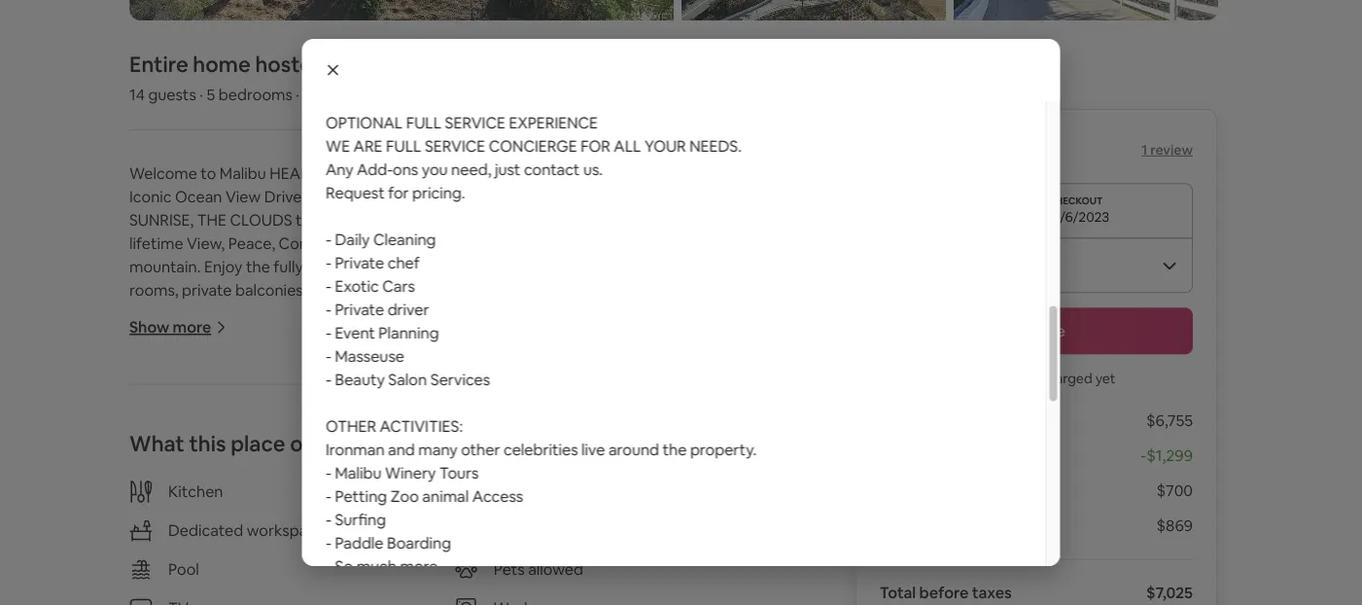 Task type: vqa. For each thing, say whether or not it's contained in the screenshot.
the 'You' in Guest Canceling Your Reservation For A Stay You Can Go To Your Trips To Cancel Or Make Changes To Your Reservation.
no



Task type: locate. For each thing, give the bounding box(es) containing it.
0 horizontal spatial you
[[310, 280, 337, 300]]

before
[[920, 583, 969, 603]]

green
[[213, 443, 263, 463]]

mountains.
[[498, 163, 592, 183]]

2 horizontal spatial master
[[562, 513, 611, 533]]

and left long
[[507, 373, 534, 393]]

malibu down experience
[[666, 233, 713, 253]]

0 vertical spatial view
[[226, 186, 261, 206]]

land,
[[710, 373, 749, 393]]

- down beautiful at bottom
[[129, 490, 135, 510]]

0 horizontal spatial villa
[[129, 397, 159, 417]]

master right 'best' at the left of page
[[404, 420, 454, 440]]

1 · from the left
[[200, 84, 203, 104]]

1 down beautiful at bottom
[[135, 490, 141, 510]]

mountain
[[488, 186, 569, 206]]

yet
[[1096, 370, 1116, 388]]

0 horizontal spatial of
[[417, 163, 432, 183]]

1 horizontal spatial -
[[1141, 446, 1147, 465]]

on inside welcome to malibu heart-soul on top of the pch mountains. the famous 007 iconic ocean view drive, the most infinity ocean-mountain view.sunset and sunrise, the clouds that you can touch once in a lifetime opportunity. experience the lifetime view, peace, connection with nature and wilderness in the heart of malibu mountain. enjoy the fully furnished, fully equipped with the amenities, outside bbq, rooms, private balconies. you must be comfortable with villa being remote. 15mins up to pch
[[367, 163, 385, 183]]

0 vertical spatial and
[[453, 233, 480, 253]]

show more button
[[129, 317, 227, 337]]

1 horizontal spatial for
[[334, 560, 355, 580]]

0 vertical spatial *
[[129, 560, 136, 580]]

view inside -1 master bedroom with its own private office space/balcony/fireplace/secluded/mountain view  balcony: master bedroom located on the 1st  floor: , extra room * 2 walk in closet for her and for him * the extra hang out room
[[457, 513, 492, 533]]

view
[[226, 186, 261, 206], [457, 513, 492, 533]]

0 vertical spatial 1
[[1142, 141, 1148, 159]]

taxes
[[972, 583, 1012, 603]]

best
[[369, 420, 401, 440]]

0 vertical spatial -
[[1141, 446, 1147, 465]]

gated, private castle in the malibu mountains. gated and long driveway, acres of land, villa 6800 sq ft. dream castle, the chefs kitchen, best master bedroom. beautiful green backyard
[[129, 373, 752, 463]]

be right 'won't'
[[1022, 370, 1038, 388]]

being
[[567, 280, 608, 300]]

its
[[302, 490, 319, 510]]

1 vertical spatial and
[[507, 373, 534, 393]]

1st
[[157, 537, 177, 557]]

villa up dream
[[129, 397, 159, 417]]

0 vertical spatial bedroom
[[197, 490, 264, 510]]

· left 10
[[296, 84, 300, 104]]

2 vertical spatial of
[[692, 373, 707, 393]]

beds
[[322, 84, 358, 104]]

private up sq
[[182, 373, 231, 393]]

night
[[1012, 139, 1049, 159]]

0 horizontal spatial pch
[[221, 303, 253, 323]]

lifetime down the sunrise,
[[129, 233, 183, 253]]

6800
[[162, 397, 199, 417]]

malibu inside the 'gated, private castle in the malibu mountains. gated and long driveway, acres of land, villa 6800 sq ft. dream castle, the chefs kitchen, best master bedroom. beautiful green backyard'
[[327, 373, 373, 393]]

malibu villa-360view/6bdr/5bth image 3 image
[[682, 0, 947, 21]]

1 vertical spatial the
[[139, 583, 166, 603]]

1 vertical spatial -
[[129, 490, 135, 510]]

be right "must"
[[385, 280, 404, 300]]

0 vertical spatial on
[[367, 163, 385, 183]]

2 horizontal spatial malibu
[[666, 233, 713, 253]]

0 vertical spatial malibu
[[220, 163, 266, 183]]

you down furnished, in the left top of the page
[[310, 280, 337, 300]]

view left balcony:
[[457, 513, 492, 533]]

private inside -1 master bedroom with its own private office space/balcony/fireplace/secluded/mountain view  balcony: master bedroom located on the 1st  floor: , extra room * 2 walk in closet for her and for him * the extra hang out room
[[356, 490, 405, 510]]

opportunity.
[[557, 210, 646, 230]]

the inside welcome to malibu heart-soul on top of the pch mountains. the famous 007 iconic ocean view drive, the most infinity ocean-mountain view.sunset and sunrise, the clouds that you can touch once in a lifetime opportunity. experience the lifetime view, peace, connection with nature and wilderness in the heart of malibu mountain. enjoy the fully furnished, fully equipped with the amenities, outside bbq, rooms, private balconies. you must be comfortable with villa being remote. 15mins up to pch
[[595, 163, 622, 183]]

the up view.sunset
[[595, 163, 622, 183]]

-$1,299
[[1141, 446, 1194, 465]]

ocean-
[[428, 186, 488, 206]]

1 horizontal spatial fully
[[381, 257, 411, 276]]

the down 2
[[139, 583, 166, 603]]

1 * from the top
[[129, 560, 136, 580]]

total
[[880, 583, 917, 603]]

enjoy
[[204, 257, 243, 276]]

gated,
[[129, 373, 178, 393]]

the
[[595, 163, 622, 183], [139, 583, 166, 603]]

floor:
[[184, 537, 221, 557]]

allowed
[[528, 560, 584, 579]]

1 vertical spatial be
[[1022, 370, 1038, 388]]

to right up
[[202, 303, 218, 323]]

heart
[[606, 233, 645, 253]]

$700
[[1157, 481, 1194, 500]]

review
[[1151, 141, 1194, 159]]

balcony:
[[499, 513, 559, 533]]

in up extra
[[187, 560, 199, 580]]

can
[[358, 210, 384, 230]]

pch up ocean-
[[463, 163, 495, 183]]

2 horizontal spatial and
[[507, 373, 534, 393]]

lifetime down mountain
[[499, 210, 554, 230]]

0 horizontal spatial -
[[129, 490, 135, 510]]

view up clouds
[[226, 186, 261, 206]]

1 horizontal spatial villa
[[535, 280, 564, 300]]

with inside -1 master bedroom with its own private office space/balcony/fireplace/secluded/mountain view  balcony: master bedroom located on the 1st  floor: , extra room * 2 walk in closet for her and for him * the extra hang out room
[[267, 490, 298, 510]]

0 vertical spatial the
[[595, 163, 622, 183]]

office
[[409, 490, 453, 510]]

of
[[417, 163, 432, 183], [648, 233, 663, 253], [692, 373, 707, 393]]

1 horizontal spatial malibu
[[327, 373, 373, 393]]

on right located
[[742, 513, 761, 533]]

0 horizontal spatial ·
[[200, 84, 203, 104]]

the up green
[[234, 420, 258, 440]]

1 vertical spatial malibu
[[666, 233, 713, 253]]

heart-
[[270, 163, 324, 183]]

in right castle
[[283, 373, 296, 393]]

1 left review
[[1142, 141, 1148, 159]]

· left the 5
[[200, 84, 203, 104]]

to up ocean
[[201, 163, 216, 183]]

1 horizontal spatial you
[[957, 370, 980, 388]]

extra
[[170, 583, 207, 603]]

you left 'won't'
[[957, 370, 980, 388]]

her
[[277, 560, 300, 580]]

- down $6,755
[[1141, 446, 1147, 465]]

1 horizontal spatial pch
[[463, 163, 495, 183]]

pch
[[463, 163, 495, 183], [221, 303, 253, 323]]

1 vertical spatial lifetime
[[129, 233, 183, 253]]

lifetime
[[499, 210, 554, 230], [129, 233, 183, 253]]

malibu
[[220, 163, 266, 183], [666, 233, 713, 253], [327, 373, 373, 393]]

1 horizontal spatial of
[[648, 233, 663, 253]]

1 vertical spatial view
[[457, 513, 492, 533]]

- for $1,299
[[1141, 446, 1147, 465]]

rooms,
[[129, 280, 179, 300]]

0 vertical spatial to
[[201, 163, 216, 183]]

on
[[367, 163, 385, 183], [742, 513, 761, 533]]

1 horizontal spatial view
[[457, 513, 492, 533]]

and inside welcome to malibu heart-soul on top of the pch mountains. the famous 007 iconic ocean view drive, the most infinity ocean-mountain view.sunset and sunrise, the clouds that you can touch once in a lifetime opportunity. experience the lifetime view, peace, connection with nature and wilderness in the heart of malibu mountain. enjoy the fully furnished, fully equipped with the amenities, outside bbq, rooms, private balconies. you must be comfortable with villa being remote. 15mins up to pch
[[453, 233, 480, 253]]

guests
[[148, 84, 196, 104]]

and
[[674, 186, 708, 206]]

0 horizontal spatial be
[[385, 280, 404, 300]]

pets allowed
[[494, 560, 584, 579]]

1 vertical spatial on
[[742, 513, 761, 533]]

pch down private
[[221, 303, 253, 323]]

0 vertical spatial villa
[[535, 280, 564, 300]]

0 vertical spatial you
[[310, 280, 337, 300]]

bedroom
[[197, 490, 264, 510], [615, 513, 681, 533]]

1 vertical spatial to
[[202, 303, 218, 323]]

1 horizontal spatial on
[[742, 513, 761, 533]]

master down beautiful at bottom
[[144, 490, 194, 510]]

- inside -1 master bedroom with its own private office space/balcony/fireplace/secluded/mountain view  balcony: master bedroom located on the 1st  floor: , extra room * 2 walk in closet for her and for him * the extra hang out room
[[129, 490, 135, 510]]

villa left being
[[535, 280, 564, 300]]

and right her
[[304, 560, 331, 580]]

1 vertical spatial bedroom
[[615, 513, 681, 533]]

of left land,
[[692, 373, 707, 393]]

0 horizontal spatial master
[[144, 490, 194, 510]]

0 horizontal spatial fully
[[274, 257, 303, 276]]

top
[[389, 163, 414, 183]]

0 horizontal spatial 1
[[135, 490, 141, 510]]

2 for from the left
[[334, 560, 355, 580]]

0 vertical spatial master
[[404, 420, 454, 440]]

0 vertical spatial of
[[417, 163, 432, 183]]

1 horizontal spatial the
[[595, 163, 622, 183]]

malibu up kitchen,
[[327, 373, 373, 393]]

2 fully from the left
[[381, 257, 411, 276]]

1 vertical spatial pch
[[221, 303, 253, 323]]

0 vertical spatial lifetime
[[499, 210, 554, 230]]

about this space dialog
[[302, 0, 1061, 578]]

2 horizontal spatial of
[[692, 373, 707, 393]]

1 vertical spatial of
[[648, 233, 663, 253]]

for up out
[[252, 560, 273, 580]]

1 horizontal spatial lifetime
[[499, 210, 554, 230]]

wilderness
[[483, 233, 559, 253]]

in
[[472, 210, 484, 230], [563, 233, 575, 253], [283, 373, 296, 393], [187, 560, 199, 580]]

on inside -1 master bedroom with its own private office space/balcony/fireplace/secluded/mountain view  balcony: master bedroom located on the 1st  floor: , extra room * 2 walk in closet for her and for him * the extra hang out room
[[742, 513, 761, 533]]

1 vertical spatial private
[[356, 490, 405, 510]]

the up ocean-
[[436, 163, 460, 183]]

-
[[1141, 446, 1147, 465], [129, 490, 135, 510]]

private right "own"
[[356, 490, 405, 510]]

malibu villa-360view/6bdr/5bth image 1 image
[[129, 0, 674, 21]]

bedroom left located
[[615, 513, 681, 533]]

peace,
[[228, 233, 275, 253]]

soul
[[324, 163, 364, 183]]

2
[[139, 560, 148, 580]]

show
[[129, 317, 169, 337]]

for left him
[[334, 560, 355, 580]]

0 vertical spatial be
[[385, 280, 404, 300]]

1 horizontal spatial master
[[404, 420, 454, 440]]

the down wilderness in the left top of the page
[[521, 257, 545, 276]]

1 horizontal spatial bedroom
[[615, 513, 681, 533]]

entire home hosted by lillian 14 guests · 5 bedrooms · 10 beds
[[129, 50, 416, 104]]

1 vertical spatial 1
[[135, 490, 141, 510]]

castle
[[234, 373, 280, 393]]

of up outside
[[648, 233, 663, 253]]

on left top
[[367, 163, 385, 183]]

the up that
[[309, 186, 333, 206]]

malibu up drive, at top
[[220, 163, 266, 183]]

1 horizontal spatial and
[[453, 233, 480, 253]]

fully down nature
[[381, 257, 411, 276]]

hang
[[210, 583, 246, 603]]

1 vertical spatial *
[[129, 583, 136, 603]]

extra
[[232, 537, 269, 557]]

be
[[385, 280, 404, 300], [1022, 370, 1038, 388]]

fully up balconies. at the top left
[[274, 257, 303, 276]]

2 vertical spatial and
[[304, 560, 331, 580]]

0 horizontal spatial on
[[367, 163, 385, 183]]

master inside the 'gated, private castle in the malibu mountains. gated and long driveway, acres of land, villa 6800 sq ft. dream castle, the chefs kitchen, best master bedroom. beautiful green backyard'
[[404, 420, 454, 440]]

0 horizontal spatial for
[[252, 560, 273, 580]]

the
[[436, 163, 460, 183], [309, 186, 333, 206], [733, 210, 757, 230], [578, 233, 602, 253], [246, 257, 270, 276], [521, 257, 545, 276], [299, 373, 323, 393], [234, 420, 258, 440], [129, 537, 154, 557]]

0 horizontal spatial view
[[226, 186, 261, 206]]

and down once
[[453, 233, 480, 253]]

2 vertical spatial malibu
[[327, 373, 373, 393]]

room
[[272, 537, 314, 557]]

0 horizontal spatial private
[[182, 373, 231, 393]]

of right top
[[417, 163, 432, 183]]

and inside the 'gated, private castle in the malibu mountains. gated and long driveway, acres of land, villa 6800 sq ft. dream castle, the chefs kitchen, best master bedroom. beautiful green backyard'
[[507, 373, 534, 393]]

* left 2
[[129, 560, 136, 580]]

1 horizontal spatial private
[[356, 490, 405, 510]]

reserve button
[[880, 308, 1194, 355]]

1 horizontal spatial ·
[[296, 84, 300, 104]]

with
[[366, 233, 397, 253], [487, 257, 518, 276], [500, 280, 531, 300], [267, 490, 298, 510]]

bedroom.
[[457, 420, 527, 440]]

*
[[129, 560, 136, 580], [129, 583, 136, 603]]

* left extra
[[129, 583, 136, 603]]

private inside the 'gated, private castle in the malibu mountains. gated and long driveway, acres of land, villa 6800 sq ft. dream castle, the chefs kitchen, best master bedroom. beautiful green backyard'
[[182, 373, 231, 393]]

bedroom up dedicated workspace
[[197, 490, 264, 510]]

- for 1
[[129, 490, 135, 510]]

0 horizontal spatial the
[[139, 583, 166, 603]]

the up 2
[[129, 537, 154, 557]]

villa
[[535, 280, 564, 300], [129, 397, 159, 417]]

1 vertical spatial villa
[[129, 397, 159, 417]]

0 horizontal spatial and
[[304, 560, 331, 580]]

1 vertical spatial you
[[957, 370, 980, 388]]

0 vertical spatial pch
[[463, 163, 495, 183]]

0 vertical spatial private
[[182, 373, 231, 393]]

15mins
[[129, 303, 177, 323]]

the down peace,
[[246, 257, 270, 276]]

master up allowed
[[562, 513, 611, 533]]



Task type: describe. For each thing, give the bounding box(es) containing it.
out
[[250, 583, 274, 603]]

connection
[[279, 233, 363, 253]]

be inside welcome to malibu heart-soul on top of the pch mountains. the famous 007 iconic ocean view drive, the most infinity ocean-mountain view.sunset and sunrise, the clouds that you can touch once in a lifetime opportunity. experience the lifetime view, peace, connection with nature and wilderness in the heart of malibu mountain. enjoy the fully furnished, fully equipped with the amenities, outside bbq, rooms, private balconies. you must be comfortable with villa being remote. 15mins up to pch
[[385, 280, 404, 300]]

walk
[[151, 560, 183, 580]]

2 * from the top
[[129, 583, 136, 603]]

5
[[207, 84, 215, 104]]

space/balcony/fireplace/secluded/mountain
[[129, 513, 454, 533]]

$869
[[1157, 516, 1194, 536]]

14
[[129, 84, 145, 104]]

$6,755
[[1147, 411, 1194, 430]]

workspace
[[247, 521, 325, 541]]

bedrooms
[[219, 84, 293, 104]]

0 horizontal spatial bedroom
[[197, 490, 264, 510]]

amenities,
[[549, 257, 622, 276]]

you
[[329, 210, 355, 230]]

1 horizontal spatial be
[[1022, 370, 1038, 388]]

room
[[278, 583, 316, 603]]

clouds
[[230, 210, 292, 230]]

-1 master bedroom with its own private office space/balcony/fireplace/secluded/mountain view  balcony: master bedroom located on the 1st  floor: , extra room * 2 walk in closet for her and for him * the extra hang out room
[[129, 490, 764, 603]]

comfortable
[[407, 280, 497, 300]]

dedicated workspace
[[168, 521, 325, 541]]

once
[[433, 210, 468, 230]]

$1,299
[[1147, 446, 1194, 465]]

in inside -1 master bedroom with its own private office space/balcony/fireplace/secluded/mountain view  balcony: master bedroom located on the 1st  floor: , extra room * 2 walk in closet for her and for him * the extra hang out room
[[187, 560, 199, 580]]

the up the amenities,
[[578, 233, 602, 253]]

villa inside welcome to malibu heart-soul on top of the pch mountains. the famous 007 iconic ocean view drive, the most infinity ocean-mountain view.sunset and sunrise, the clouds that you can touch once in a lifetime opportunity. experience the lifetime view, peace, connection with nature and wilderness in the heart of malibu mountain. enjoy the fully furnished, fully equipped with the amenities, outside bbq, rooms, private balconies. you must be comfortable with villa being remote. 15mins up to pch
[[535, 280, 564, 300]]

him
[[358, 560, 387, 580]]

pool
[[168, 560, 199, 579]]

ft.
[[224, 397, 243, 417]]

kitchen,
[[307, 420, 366, 440]]

won't
[[983, 370, 1019, 388]]

villa inside the 'gated, private castle in the malibu mountains. gated and long driveway, acres of land, villa 6800 sq ft. dream castle, the chefs kitchen, best master bedroom. beautiful green backyard'
[[129, 397, 159, 417]]

1 review
[[1142, 141, 1194, 159]]

in up the amenities,
[[563, 233, 575, 253]]

1 inside -1 master bedroom with its own private office space/balcony/fireplace/secluded/mountain view  balcony: master bedroom located on the 1st  floor: , extra room * 2 walk in closet for her and for him * the extra hang out room
[[135, 490, 141, 510]]

in left a
[[472, 210, 484, 230]]

backyard
[[266, 443, 347, 463]]

you inside welcome to malibu heart-soul on top of the pch mountains. the famous 007 iconic ocean view drive, the most infinity ocean-mountain view.sunset and sunrise, the clouds that you can touch once in a lifetime opportunity. experience the lifetime view, peace, connection with nature and wilderness in the heart of malibu mountain. enjoy the fully furnished, fully equipped with the amenities, outside bbq, rooms, private balconies. you must be comfortable with villa being remote. 15mins up to pch
[[310, 280, 337, 300]]

touch
[[388, 210, 429, 230]]

1 for from the left
[[252, 560, 273, 580]]

chefs
[[261, 420, 304, 440]]

show more
[[129, 317, 211, 337]]

castle,
[[181, 420, 230, 440]]

equipped
[[414, 257, 483, 276]]

mountain.
[[129, 257, 201, 276]]

beautiful
[[129, 443, 210, 463]]

view,
[[187, 233, 225, 253]]

the inside -1 master bedroom with its own private office space/balcony/fireplace/secluded/mountain view  balcony: master bedroom located on the 1st  floor: , extra room * 2 walk in closet for her and for him * the extra hang out room
[[129, 537, 154, 557]]

the inside -1 master bedroom with its own private office space/balcony/fireplace/secluded/mountain view  balcony: master bedroom located on the 1st  floor: , extra room * 2 walk in closet for her and for him * the extra hang out room
[[139, 583, 166, 603]]

2 · from the left
[[296, 84, 300, 104]]

most
[[337, 186, 372, 206]]

this
[[189, 430, 226, 458]]

home
[[193, 50, 251, 78]]

1 fully from the left
[[274, 257, 303, 276]]

welcome
[[129, 163, 197, 183]]

1 review button
[[1142, 141, 1194, 159]]

reserve
[[1008, 321, 1066, 341]]

infinity
[[376, 186, 424, 206]]

wifi
[[494, 482, 522, 502]]

1 horizontal spatial 1
[[1142, 141, 1148, 159]]

2 vertical spatial master
[[562, 513, 611, 533]]

furnished,
[[307, 257, 378, 276]]

sunrise,
[[129, 210, 194, 230]]

0 horizontal spatial malibu
[[220, 163, 266, 183]]

the up kitchen,
[[299, 373, 323, 393]]

dedicated
[[168, 521, 243, 541]]

malibu villa-360view/6bdr/5bth image 5 image
[[954, 0, 1219, 21]]

pets
[[494, 560, 525, 579]]

balconies.
[[235, 280, 307, 300]]

total before taxes
[[880, 583, 1012, 603]]

hosted
[[255, 50, 326, 78]]

acres
[[647, 373, 688, 393]]

the
[[197, 210, 227, 230]]

view inside welcome to malibu heart-soul on top of the pch mountains. the famous 007 iconic ocean view drive, the most infinity ocean-mountain view.sunset and sunrise, the clouds that you can touch once in a lifetime opportunity. experience the lifetime view, peace, connection with nature and wilderness in the heart of malibu mountain. enjoy the fully furnished, fully equipped with the amenities, outside bbq, rooms, private balconies. you must be comfortable with villa being remote. 15mins up to pch
[[226, 186, 261, 206]]

11/6/2023 button
[[880, 183, 1194, 238]]

sq
[[202, 397, 221, 417]]

up
[[180, 303, 199, 323]]

in inside the 'gated, private castle in the malibu mountains. gated and long driveway, acres of land, villa 6800 sq ft. dream castle, the chefs kitchen, best master bedroom. beautiful green backyard'
[[283, 373, 296, 393]]

nature
[[401, 233, 449, 253]]

dream
[[129, 420, 178, 440]]

of inside the 'gated, private castle in the malibu mountains. gated and long driveway, acres of land, villa 6800 sq ft. dream castle, the chefs kitchen, best master bedroom. beautiful green backyard'
[[692, 373, 707, 393]]

gated
[[459, 373, 504, 393]]

you won't be charged yet
[[957, 370, 1116, 388]]

1 vertical spatial master
[[144, 490, 194, 510]]

view.sunset
[[573, 186, 671, 206]]

$7,025
[[1147, 583, 1194, 603]]

11/6/2023
[[1049, 209, 1110, 226]]

by lillian
[[331, 50, 416, 78]]

10
[[303, 84, 319, 104]]

a
[[488, 210, 496, 230]]

place
[[231, 430, 286, 458]]

,
[[225, 537, 228, 557]]

famous
[[626, 163, 689, 183]]

must
[[340, 280, 382, 300]]

closet
[[203, 560, 249, 580]]

0 horizontal spatial lifetime
[[129, 233, 183, 253]]

remote.
[[611, 280, 671, 300]]

private
[[182, 280, 232, 300]]

entire
[[129, 50, 188, 78]]

and inside -1 master bedroom with its own private office space/balcony/fireplace/secluded/mountain view  balcony: master bedroom located on the 1st  floor: , extra room * 2 walk in closet for her and for him * the extra hang out room
[[304, 560, 331, 580]]

the right experience
[[733, 210, 757, 230]]

outside
[[625, 257, 679, 276]]

what this place offers
[[129, 430, 349, 458]]

welcome to malibu heart-soul on top of the pch mountains. the famous 007 iconic ocean view drive, the most infinity ocean-mountain view.sunset and sunrise, the clouds that you can touch once in a lifetime opportunity. experience the lifetime view, peace, connection with nature and wilderness in the heart of malibu mountain. enjoy the fully furnished, fully equipped with the amenities, outside bbq, rooms, private balconies. you must be comfortable with villa being remote. 15mins up to pch
[[129, 163, 760, 323]]



